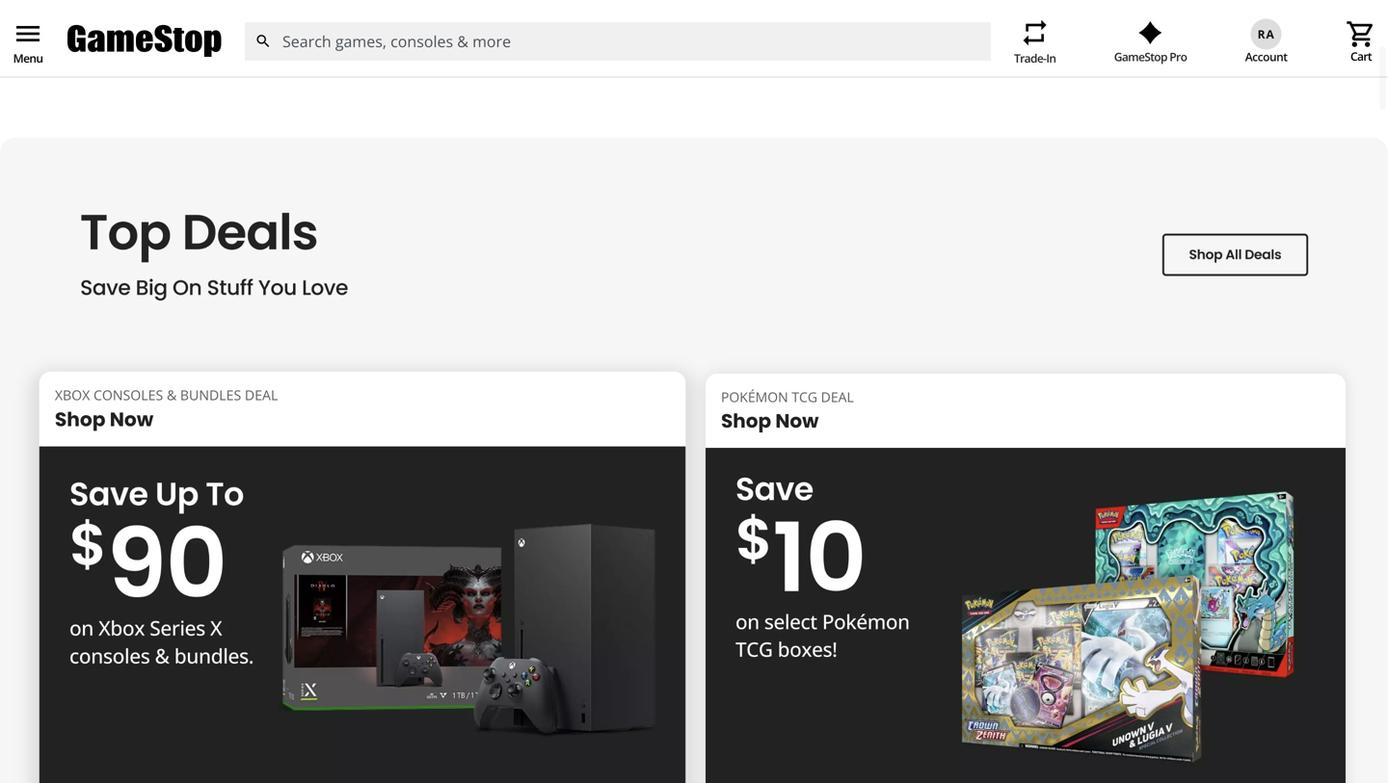 Task type: locate. For each thing, give the bounding box(es) containing it.
consoles
[[808, 44, 863, 62], [94, 386, 163, 405]]

collectibles
[[708, 44, 778, 62]]

1 horizontal spatial store
[[338, 44, 371, 62]]

same
[[151, 44, 186, 62]]

0 horizontal spatial consoles
[[94, 386, 163, 405]]

1 store from the left
[[71, 44, 104, 62]]

top deals
[[517, 44, 577, 62]]

consoles left &
[[94, 386, 163, 405]]

track
[[1096, 44, 1128, 62]]

2 horizontal spatial shop
[[721, 408, 771, 435]]

Search games, consoles & more search field
[[282, 22, 956, 61]]

games
[[932, 44, 975, 62]]

search
[[255, 33, 272, 50]]

consoles left video on the right top of the page
[[808, 44, 863, 62]]

0 horizontal spatial deal
[[245, 386, 278, 405]]

deals
[[544, 44, 577, 62]]

collectibles link
[[708, 44, 778, 62]]

video games
[[894, 44, 975, 62]]

digital store
[[296, 44, 371, 62]]

shop
[[15, 44, 46, 62], [55, 406, 106, 433], [721, 408, 771, 435]]

1 vertical spatial consoles
[[94, 386, 163, 405]]

my
[[50, 44, 68, 62]]

digital
[[296, 44, 335, 62]]

1 horizontal spatial deal
[[821, 388, 854, 406]]

consoles link
[[808, 44, 863, 62]]

store
[[71, 44, 104, 62], [338, 44, 371, 62]]

gamestop pro
[[1114, 49, 1187, 65]]

shop down pokémon at the right of the page
[[721, 408, 771, 435]]

gamestop
[[1114, 49, 1167, 65]]

0 horizontal spatial shop now image
[[39, 447, 686, 784]]

ra
[[1258, 26, 1275, 42]]

shop my store
[[15, 44, 104, 62]]

ben white payload center link
[[1198, 44, 1373, 62]]

deal right bundles at left
[[245, 386, 278, 405]]

store right digital
[[338, 44, 371, 62]]

delivery
[[215, 44, 265, 62]]

1 horizontal spatial consoles
[[808, 44, 863, 62]]

shop now image
[[39, 447, 686, 784], [706, 448, 1346, 784]]

shop inside pokémon tcg deal shop now
[[721, 408, 771, 435]]

ben
[[1219, 44, 1242, 62]]

deal
[[245, 386, 278, 405], [821, 388, 854, 406]]

gamestop pro icon image
[[1139, 21, 1163, 44]]

xbox
[[55, 386, 90, 405]]

center
[[1333, 44, 1373, 62]]

ra account
[[1245, 26, 1288, 64]]

1 horizontal spatial now
[[775, 408, 819, 435]]

releases
[[433, 44, 487, 62]]

tab list
[[619, 51, 769, 78]]

new
[[402, 44, 430, 62]]

1 horizontal spatial shop now image
[[706, 448, 1346, 784]]

menu menu
[[13, 18, 43, 66]]

now
[[110, 406, 154, 433], [775, 408, 819, 435]]

0 horizontal spatial store
[[71, 44, 104, 62]]

store right 'my'
[[71, 44, 104, 62]]

0 horizontal spatial shop
[[15, 44, 46, 62]]

pre-owned link
[[608, 44, 677, 62]]

gamestop image
[[67, 23, 222, 60]]

deal inside xbox consoles & bundles deal shop now
[[245, 386, 278, 405]]

shop inside xbox consoles & bundles deal shop now
[[55, 406, 106, 433]]

1 horizontal spatial shop
[[55, 406, 106, 433]]

0 horizontal spatial now
[[110, 406, 154, 433]]

shop down xbox at the left
[[55, 406, 106, 433]]

shop left 'my'
[[15, 44, 46, 62]]

deal right "tcg"
[[821, 388, 854, 406]]



Task type: vqa. For each thing, say whether or not it's contained in the screenshot.
shopping_cart Cart
yes



Task type: describe. For each thing, give the bounding box(es) containing it.
save $25 when you buy $250+ in-store image
[[0, 0, 1388, 48]]

owned
[[633, 44, 677, 62]]

&
[[167, 386, 177, 405]]

search button
[[244, 22, 282, 61]]

now inside pokémon tcg deal shop now
[[775, 408, 819, 435]]

new releases link
[[402, 44, 487, 62]]

shop my store link
[[15, 44, 104, 62]]

pokémon
[[721, 388, 788, 406]]

menu
[[13, 18, 43, 49]]

video games link
[[894, 44, 975, 62]]

menu
[[13, 50, 43, 66]]

consoles inside xbox consoles & bundles deal shop now
[[94, 386, 163, 405]]

now inside xbox consoles & bundles deal shop now
[[110, 406, 154, 433]]

repeat trade-in
[[1014, 17, 1056, 66]]

track order link
[[1076, 44, 1166, 62]]

pre-owned
[[608, 44, 677, 62]]

order
[[1131, 44, 1166, 62]]

pre-
[[608, 44, 633, 62]]

2 store from the left
[[338, 44, 371, 62]]

top
[[517, 44, 540, 62]]

video
[[894, 44, 929, 62]]

tcg
[[792, 388, 818, 406]]

search search field
[[244, 22, 991, 61]]

day
[[189, 44, 212, 62]]

shop now image for now
[[706, 448, 1346, 784]]

white
[[1246, 44, 1280, 62]]

top deals link
[[517, 44, 577, 62]]

gamestop pro link
[[1114, 21, 1187, 65]]

new releases
[[402, 44, 487, 62]]

trade-
[[1014, 50, 1046, 66]]

in
[[1046, 50, 1056, 66]]

repeat
[[1020, 17, 1051, 48]]

shopping_cart cart
[[1346, 19, 1377, 64]]

pro
[[1170, 49, 1187, 65]]

ben white payload center
[[1219, 44, 1373, 62]]

pokémon tcg deal shop now
[[721, 388, 854, 435]]

bundles
[[180, 386, 241, 405]]

0 vertical spatial consoles
[[808, 44, 863, 62]]

same day delivery
[[151, 44, 265, 62]]

track order
[[1096, 44, 1166, 62]]

digital store link
[[296, 44, 371, 62]]

same day delivery link
[[151, 44, 265, 62]]

account
[[1245, 49, 1288, 64]]

deal inside pokémon tcg deal shop now
[[821, 388, 854, 406]]

xbox consoles & bundles deal shop now
[[55, 386, 278, 433]]

shop now image for deal
[[39, 447, 686, 784]]

shopping_cart
[[1346, 19, 1377, 50]]

cart
[[1351, 48, 1372, 64]]

payload
[[1283, 44, 1330, 62]]



